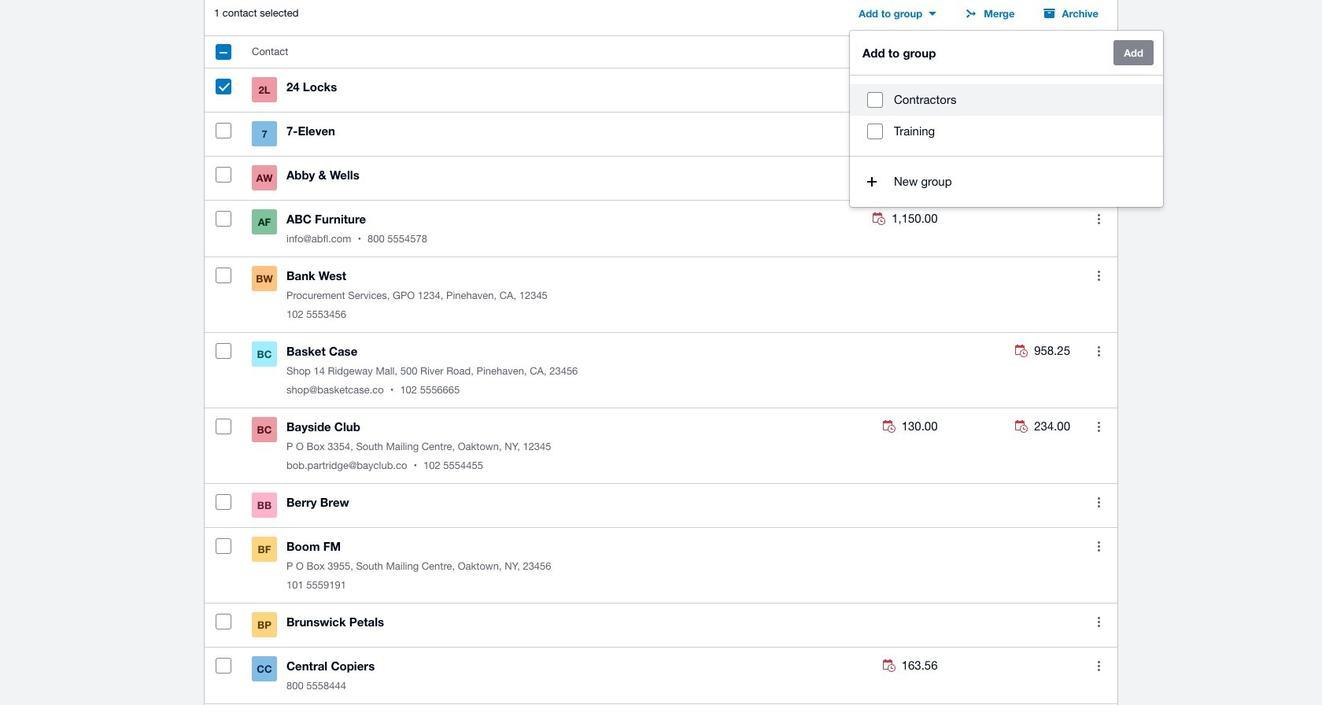 Task type: locate. For each thing, give the bounding box(es) containing it.
4 more row options image from the top
[[1083, 651, 1115, 682]]

more row options image
[[1083, 203, 1115, 235], [1083, 336, 1115, 367], [1083, 411, 1115, 443], [1083, 606, 1115, 638]]

3 more row options image from the top
[[1083, 411, 1115, 443]]

group
[[850, 31, 1164, 207]]

4 more row options image from the top
[[1083, 606, 1115, 638]]

list box
[[850, 75, 1164, 157]]

2 more row options image from the top
[[1083, 487, 1115, 518]]

more row options image
[[1083, 260, 1115, 292], [1083, 487, 1115, 518], [1083, 531, 1115, 562], [1083, 651, 1115, 682]]



Task type: vqa. For each thing, say whether or not it's contained in the screenshot.
More row options icon
yes



Task type: describe. For each thing, give the bounding box(es) containing it.
3 more row options image from the top
[[1083, 531, 1115, 562]]

1 more row options image from the top
[[1083, 203, 1115, 235]]

1 more row options image from the top
[[1083, 260, 1115, 292]]

contact list table element
[[205, 36, 1118, 706]]

2 more row options image from the top
[[1083, 336, 1115, 367]]



